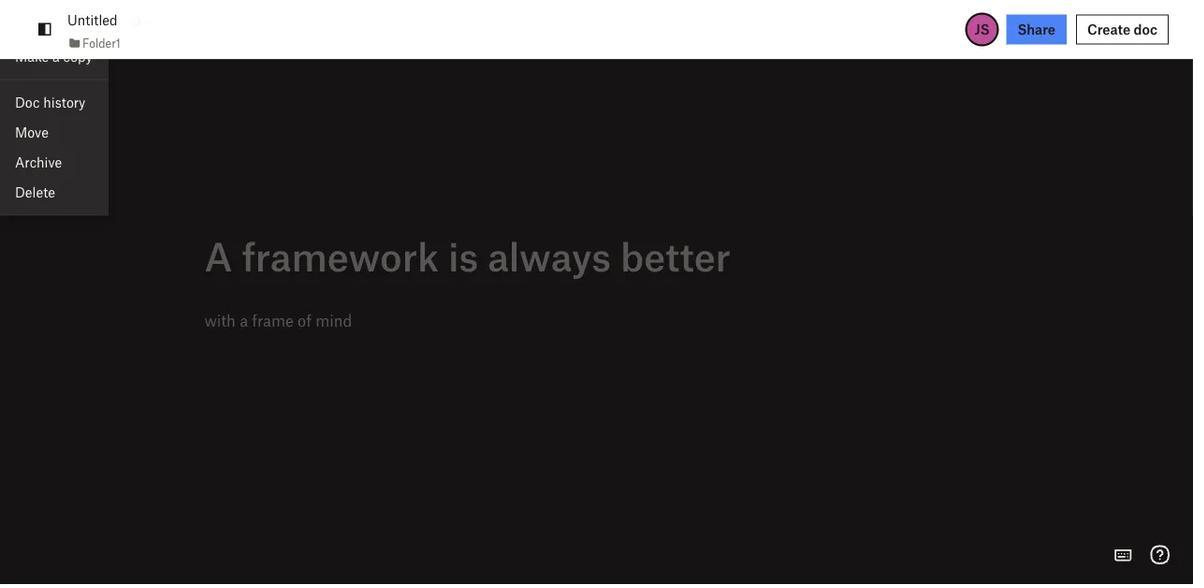 Task type: locate. For each thing, give the bounding box(es) containing it.
doc history
[[15, 94, 86, 110]]

make a copy button
[[0, 42, 108, 72]]

js button
[[966, 13, 999, 46]]

make
[[15, 48, 49, 64]]

doc
[[15, 94, 40, 110]]

archive
[[15, 154, 62, 170]]

menu
[[0, 4, 108, 215]]

js
[[975, 21, 990, 37]]

archive button
[[0, 147, 108, 177]]

doc history button
[[0, 87, 108, 117]]

heading
[[205, 234, 902, 279]]

following button
[[0, 12, 108, 42]]

delete button
[[0, 177, 108, 207]]

delete
[[15, 184, 55, 200]]

folder1
[[82, 36, 121, 50]]

following
[[15, 18, 75, 35]]

history
[[43, 94, 86, 110]]



Task type: vqa. For each thing, say whether or not it's contained in the screenshot.
archive at the top left of the page
yes



Task type: describe. For each thing, give the bounding box(es) containing it.
copy
[[63, 48, 93, 64]]

create doc
[[1088, 21, 1158, 37]]

menu containing following
[[0, 4, 108, 215]]

create
[[1088, 21, 1131, 37]]

doc
[[1134, 21, 1158, 37]]

create doc button
[[1077, 15, 1169, 44]]

folder1 link
[[67, 33, 121, 52]]

move button
[[0, 117, 108, 147]]

move
[[15, 124, 49, 140]]

a
[[52, 48, 60, 64]]

share button
[[1007, 15, 1067, 44]]

share
[[1018, 21, 1056, 37]]

make a copy
[[15, 48, 93, 64]]

untitled
[[67, 12, 118, 28]]

untitled link
[[67, 9, 118, 31]]



